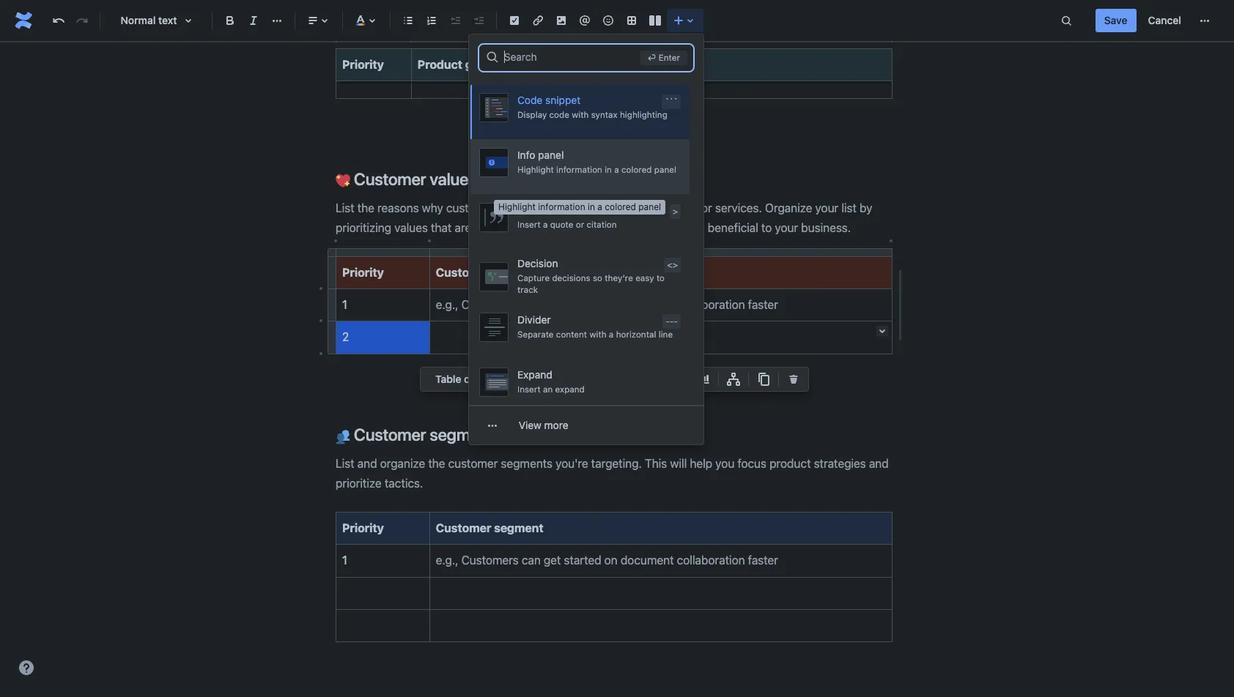 Task type: vqa. For each thing, say whether or not it's contained in the screenshot.
2nd THE INSERT from the bottom of the the popup element
yes



Task type: locate. For each thing, give the bounding box(es) containing it.
0 horizontal spatial with
[[572, 110, 589, 119]]

capture
[[517, 273, 550, 283]]

1
[[342, 42, 348, 56], [342, 298, 348, 312], [342, 554, 348, 568]]

with for code snippet
[[572, 110, 589, 119]]

3 1 from the top
[[342, 554, 348, 568]]

1 priority from the top
[[342, 58, 384, 71]]

bullet list ⌘⇧8 image
[[400, 12, 417, 29]]

customer values
[[350, 170, 477, 189]]

chart image
[[695, 371, 713, 389]]

in up highlight information in a colored panel
[[605, 165, 612, 174]]

panel inside tooltip
[[639, 202, 661, 213]]

display
[[517, 110, 547, 119]]

line
[[659, 330, 673, 339]]

in up citation
[[588, 202, 595, 213]]

separate content with a horizontal line
[[517, 330, 673, 339]]

insert
[[517, 220, 541, 229], [517, 385, 541, 394]]

a up highlight information in a colored panel
[[614, 165, 619, 174]]

:busts_in_silhouette: image
[[336, 430, 350, 445]]

information up quote at left top
[[538, 202, 586, 213]]

capture decisions so they're easy to track
[[517, 273, 665, 295]]

customer right :sparkling_heart: image
[[354, 170, 426, 189]]

panel
[[538, 149, 564, 161], [654, 165, 676, 174], [639, 202, 661, 213]]

insert down quote
[[517, 220, 541, 229]]

0 vertical spatial 1
[[342, 42, 348, 56]]

1 horizontal spatial with
[[590, 330, 607, 339]]

normal
[[121, 14, 156, 26]]

track
[[517, 285, 538, 295]]

a left quote at left top
[[543, 220, 548, 229]]

information up highlight information in a colored panel
[[556, 165, 602, 174]]

0 vertical spatial colored
[[621, 165, 652, 174]]

-
[[666, 317, 670, 326], [670, 317, 674, 326], [674, 317, 678, 326]]

:busts_in_silhouette: image
[[336, 430, 350, 445]]

with right code at left
[[572, 110, 589, 119]]

expand insert an expand
[[517, 369, 585, 394]]

options
[[464, 373, 500, 386]]

3 priority from the top
[[342, 522, 384, 535]]

customer left 'segment'
[[436, 522, 491, 535]]

1 vertical spatial colored
[[605, 202, 636, 213]]

colored down "highlighting"
[[621, 165, 652, 174]]

quote
[[517, 204, 546, 216]]

panel left ">"
[[639, 202, 661, 213]]

info
[[517, 149, 535, 161]]

1 vertical spatial priority
[[342, 266, 384, 279]]

confluence image
[[12, 9, 35, 32], [12, 9, 35, 32]]

1 horizontal spatial in
[[605, 165, 612, 174]]

1 vertical spatial with
[[590, 330, 607, 339]]

or
[[576, 220, 584, 229]]

1 vertical spatial 1
[[342, 298, 348, 312]]

0 vertical spatial priority
[[342, 58, 384, 71]]

0 vertical spatial in
[[605, 165, 612, 174]]

enter
[[659, 53, 680, 62]]

colored
[[621, 165, 652, 174], [605, 202, 636, 213]]

display code with syntax highlighting
[[517, 110, 668, 119]]

customer
[[354, 170, 426, 189], [436, 266, 491, 279], [354, 426, 426, 445], [436, 522, 491, 535]]

2 vertical spatial 1
[[342, 554, 348, 568]]

⏎
[[648, 53, 656, 62]]

0 vertical spatial highlight
[[517, 165, 554, 174]]

priority for product goal
[[342, 58, 384, 71]]

in inside tooltip
[[588, 202, 595, 213]]

2
[[342, 331, 349, 344]]

```
[[665, 97, 678, 106]]

popup element
[[469, 34, 704, 698]]

information inside info panel highlight information in a colored panel
[[556, 165, 602, 174]]

0 horizontal spatial in
[[588, 202, 595, 213]]

2 1 from the top
[[342, 298, 348, 312]]

tactic
[[588, 58, 622, 71]]

1 1 from the top
[[342, 42, 348, 56]]

with
[[572, 110, 589, 119], [590, 330, 607, 339]]

customer right :busts_in_silhouette: icon
[[354, 426, 426, 445]]

colored up citation
[[605, 202, 636, 213]]

add image, video, or file image
[[553, 12, 570, 29]]

values
[[430, 170, 477, 189]]

1 vertical spatial in
[[588, 202, 595, 213]]

panel right info
[[538, 149, 564, 161]]

redo ⌘⇧z image
[[73, 12, 91, 29]]

action item image
[[506, 12, 523, 29]]

:sparkling_heart: image
[[336, 174, 350, 189]]

align left image
[[304, 12, 322, 29]]

0 vertical spatial with
[[572, 110, 589, 119]]

customer segment
[[436, 522, 544, 535]]

panel up ">"
[[654, 165, 676, 174]]

priority
[[342, 58, 384, 71], [342, 266, 384, 279], [342, 522, 384, 535]]

with right content
[[590, 330, 607, 339]]

2 vertical spatial panel
[[639, 202, 661, 213]]

outdent ⇧tab image
[[446, 12, 464, 29]]

0 vertical spatial insert
[[517, 220, 541, 229]]

information
[[556, 165, 602, 174], [538, 202, 586, 213]]

1 vertical spatial highlight
[[499, 202, 536, 213]]

insert a quote or citation
[[517, 220, 617, 229]]

⏎ enter
[[648, 53, 680, 62]]

customer left value
[[436, 266, 491, 279]]

with for divider
[[590, 330, 607, 339]]

info panel highlight information in a colored panel
[[517, 149, 676, 174]]

1 vertical spatial information
[[538, 202, 586, 213]]

0 vertical spatial panel
[[538, 149, 564, 161]]

decisions
[[552, 273, 590, 283]]

highlight information in a colored panel
[[499, 202, 661, 213]]

in
[[605, 165, 612, 174], [588, 202, 595, 213]]

2 vertical spatial priority
[[342, 522, 384, 535]]

find and replace image
[[1058, 12, 1075, 29]]

a inside tooltip
[[598, 202, 603, 213]]

0 vertical spatial information
[[556, 165, 602, 174]]

2 - from the left
[[670, 317, 674, 326]]

highlight inside info panel highlight information in a colored panel
[[517, 165, 554, 174]]

colored inside info panel highlight information in a colored panel
[[621, 165, 652, 174]]

2 priority from the top
[[342, 266, 384, 279]]

normal text
[[121, 14, 177, 26]]

2 insert from the top
[[517, 385, 541, 394]]

citation
[[587, 220, 617, 229]]

1 vertical spatial insert
[[517, 385, 541, 394]]

a
[[614, 165, 619, 174], [598, 202, 603, 213], [543, 220, 548, 229], [609, 330, 614, 339]]

information inside tooltip
[[538, 202, 586, 213]]

emoji image
[[600, 12, 617, 29]]

highlight
[[517, 165, 554, 174], [499, 202, 536, 213]]

view
[[519, 419, 542, 432]]

1 insert from the top
[[517, 220, 541, 229]]

insert down "expand"
[[517, 385, 541, 394]]

a up citation
[[598, 202, 603, 213]]

1 vertical spatial panel
[[654, 165, 676, 174]]

to
[[657, 273, 665, 283]]

code
[[517, 94, 543, 106]]



Task type: describe. For each thing, give the bounding box(es) containing it.
customer for customer value
[[436, 266, 491, 279]]

view more button
[[469, 411, 704, 441]]

<>
[[667, 260, 678, 270]]

a inside info panel highlight information in a colored panel
[[614, 165, 619, 174]]

indent tab image
[[470, 12, 488, 29]]

italic ⌘i image
[[245, 12, 262, 29]]

cancel
[[1148, 14, 1182, 26]]

link image
[[529, 12, 547, 29]]

insert inside expand insert an expand
[[517, 385, 541, 394]]

1 for customer segment
[[342, 554, 348, 568]]

text
[[158, 14, 177, 26]]

content
[[556, 330, 587, 339]]

value
[[494, 266, 524, 279]]

editor toolbar toolbar
[[421, 368, 809, 408]]

copy image
[[755, 371, 773, 389]]

1 - from the left
[[666, 317, 670, 326]]

highlight information in a colored panel tooltip
[[494, 200, 666, 215]]

Main content area, start typing to enter text. text field
[[327, 0, 903, 684]]

segments
[[430, 426, 502, 445]]

customer for customer segments
[[354, 426, 426, 445]]

product
[[418, 58, 463, 71]]

so
[[593, 273, 602, 283]]

easy
[[636, 273, 654, 283]]

customer for customer segment
[[436, 522, 491, 535]]

manage connected data image
[[725, 371, 743, 389]]

3 - from the left
[[674, 317, 678, 326]]

bold ⌘b image
[[221, 12, 239, 29]]

more formatting image
[[268, 12, 286, 29]]

normal text button
[[106, 4, 206, 37]]

help image
[[18, 660, 35, 677]]

view more
[[519, 419, 569, 432]]

advanced search image
[[485, 50, 500, 65]]

decision
[[517, 257, 558, 270]]

code snippet
[[517, 94, 581, 106]]

---
[[666, 317, 678, 326]]

search field
[[504, 44, 635, 70]]

undo ⌘z image
[[50, 12, 67, 29]]

highlight inside tooltip
[[499, 202, 536, 213]]

table image
[[623, 12, 641, 29]]

numbered list ⌘⇧7 image
[[423, 12, 441, 29]]

customer value
[[436, 266, 524, 279]]

cancel button
[[1140, 9, 1191, 32]]

quote
[[550, 220, 573, 229]]

remove image
[[785, 371, 803, 389]]

segment
[[494, 522, 544, 535]]

horizontal
[[616, 330, 656, 339]]

customer for customer values
[[354, 170, 426, 189]]

in inside info panel highlight information in a colored panel
[[605, 165, 612, 174]]

expand
[[555, 385, 585, 394]]

:sparkling_heart: image
[[336, 174, 350, 189]]

customer segments
[[350, 426, 502, 445]]

1 for product goal
[[342, 42, 348, 56]]

a left horizontal
[[609, 330, 614, 339]]

layouts image
[[647, 12, 664, 29]]

expand
[[517, 369, 552, 381]]

1 for customer value
[[342, 298, 348, 312]]

priority for customer segment
[[342, 522, 384, 535]]

table
[[435, 373, 462, 386]]

snippet
[[545, 94, 581, 106]]

mention image
[[576, 12, 594, 29]]

code
[[549, 110, 569, 119]]

divider
[[517, 314, 551, 326]]

separate
[[517, 330, 554, 339]]

product goal
[[418, 58, 489, 71]]

goal
[[465, 58, 489, 71]]

they're
[[605, 273, 633, 283]]

colored inside tooltip
[[605, 202, 636, 213]]

save
[[1105, 14, 1128, 26]]

more image
[[1196, 12, 1214, 29]]

>
[[673, 207, 678, 216]]

save button
[[1096, 9, 1137, 32]]

highlighting
[[620, 110, 668, 119]]

more
[[544, 419, 569, 432]]

an
[[543, 385, 553, 394]]

syntax
[[591, 110, 618, 119]]

table options
[[435, 373, 500, 386]]

table options button
[[427, 371, 524, 389]]



